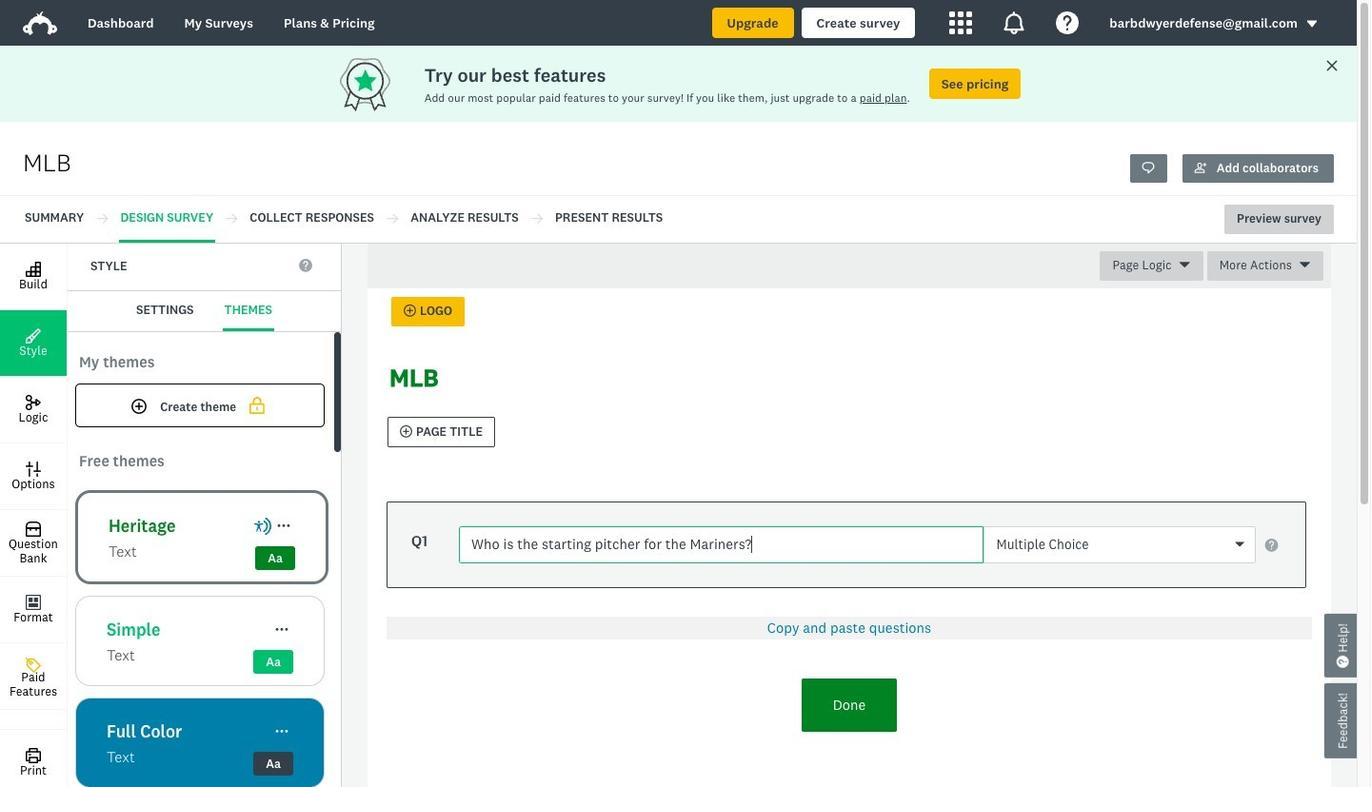 Task type: vqa. For each thing, say whether or not it's contained in the screenshot.
'help icon' at the right of page
yes



Task type: locate. For each thing, give the bounding box(es) containing it.
surveymonkey logo image
[[23, 11, 57, 35]]

dropdown arrow image
[[1306, 17, 1319, 31]]

0 horizontal spatial products icon image
[[950, 11, 973, 34]]

1 horizontal spatial products icon image
[[1003, 11, 1026, 34]]

1 products icon image from the left
[[950, 11, 973, 34]]

products icon image
[[950, 11, 973, 34], [1003, 11, 1026, 34]]

not filled image
[[246, 395, 269, 416]]

2 products icon image from the left
[[1003, 11, 1026, 34]]



Task type: describe. For each thing, give the bounding box(es) containing it.
rewards image
[[336, 53, 424, 115]]

help icon image
[[1057, 11, 1079, 34]]



